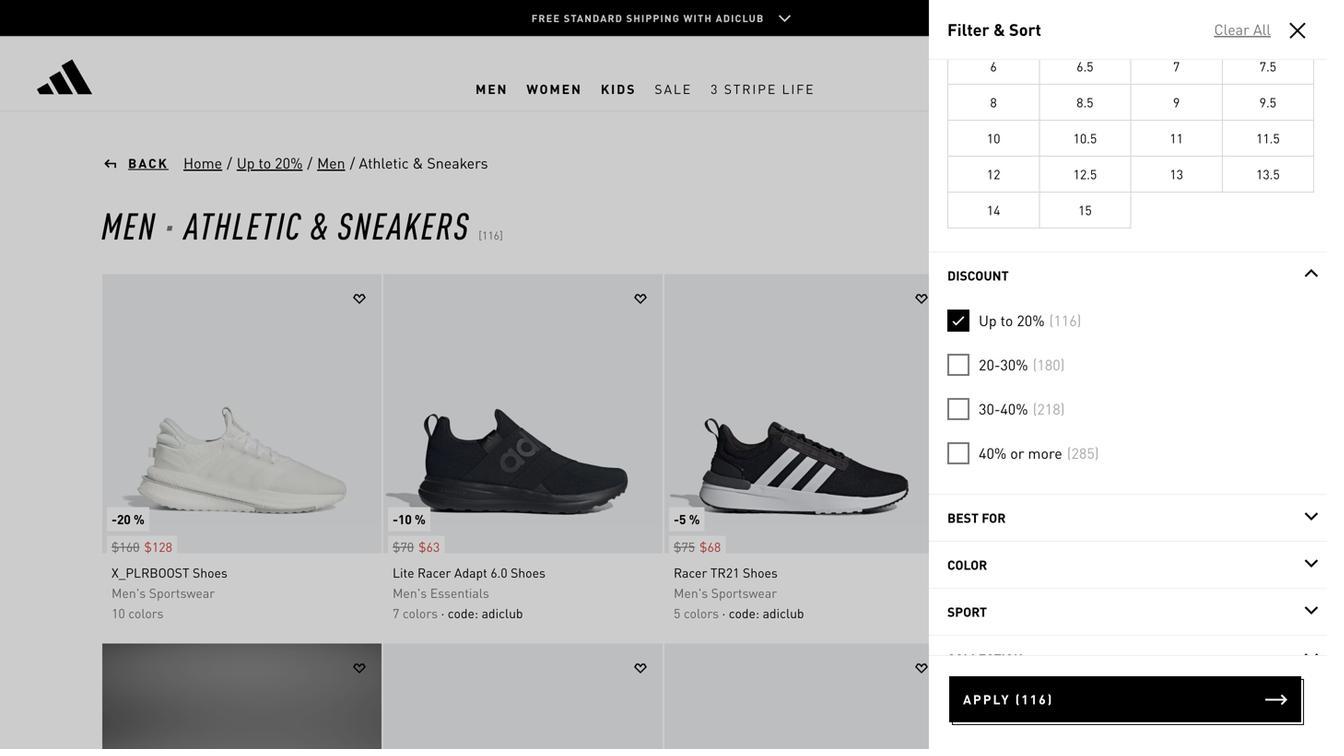 Task type: locate. For each thing, give the bounding box(es) containing it.
0 vertical spatial filter
[[948, 19, 990, 40]]

men for men
[[317, 154, 345, 172]]

1 colors from the left
[[128, 605, 164, 622]]

7.5 link
[[1222, 48, 1315, 85]]

0 horizontal spatial 20%
[[275, 154, 303, 172]]

-20 %
[[112, 511, 145, 528], [955, 511, 988, 528]]

0 horizontal spatial ·
[[165, 201, 176, 248]]

2 left c.rdy on the bottom of the page
[[1080, 565, 1087, 581]]

1 horizontal spatial ·
[[441, 605, 445, 622]]

colors down lite
[[403, 605, 438, 622]]

$75
[[674, 539, 695, 555]]

8
[[991, 94, 997, 111]]

colors inside x_plrboost shoes men's sportswear 10 colors
[[128, 605, 164, 622]]

0 horizontal spatial code:
[[448, 605, 479, 622]]

back button
[[101, 154, 169, 172]]

2 down color
[[955, 605, 962, 622]]

20% left (116)
[[1017, 311, 1045, 330]]

&
[[994, 19, 1006, 40], [413, 154, 424, 172], [311, 201, 329, 248], [1129, 219, 1138, 236]]

filter & sort up 6 link
[[948, 19, 1042, 40]]

men down back button
[[101, 201, 156, 248]]

1 horizontal spatial filter
[[1093, 219, 1126, 236]]

1 vertical spatial men
[[101, 201, 156, 248]]

code: down the essentials
[[448, 605, 479, 622]]

4 men's from the left
[[955, 585, 989, 602]]

filter & sort
[[948, 19, 1042, 40], [1093, 219, 1166, 236]]

to
[[259, 154, 271, 172], [1001, 311, 1014, 330]]

7 right and
[[1174, 58, 1180, 75]]

men
[[317, 154, 345, 172], [101, 201, 156, 248]]

0 vertical spatial sneakers
[[427, 154, 488, 172]]

or
[[1011, 444, 1025, 463]]

7.5
[[1260, 58, 1277, 75]]

11.5 link
[[1222, 120, 1315, 157]]

· down the essentials
[[441, 605, 445, 622]]

clear all link
[[1214, 19, 1272, 40]]

12.5
[[1074, 166, 1097, 183]]

racer down $75
[[674, 565, 707, 581]]

men's running black duramo 10 running shoes image
[[665, 644, 944, 750]]

1 vertical spatial sort
[[1141, 219, 1166, 236]]

free left standard
[[532, 11, 561, 24]]

1 horizontal spatial sportswear
[[711, 585, 777, 602]]

& down men link
[[311, 201, 329, 248]]

-20 % for $160
[[112, 511, 145, 528]]

filter left 4
[[948, 19, 990, 40]]

returns
[[1169, 44, 1205, 59]]

40%
[[1001, 400, 1028, 419], [979, 444, 1007, 463]]

up up 20-
[[979, 311, 997, 330]]

0 horizontal spatial free
[[532, 11, 561, 24]]

1 horizontal spatial sort
[[1141, 219, 1166, 236]]

1 code: from the left
[[448, 605, 479, 622]]

men for men · athletic & sneakers [116]
[[101, 201, 156, 248]]

1 horizontal spatial 2
[[1080, 565, 1087, 581]]

2 vertical spatial 10
[[112, 605, 125, 622]]

men's down $75 $68 at bottom
[[674, 585, 708, 602]]

1 vertical spatial to
[[1001, 311, 1014, 330]]

1 horizontal spatial athletic
[[359, 154, 409, 172]]

2 shoes from the left
[[511, 565, 546, 581]]

4 - from the left
[[955, 511, 961, 528]]

- up $160
[[112, 511, 117, 528]]

0 vertical spatial 7
[[1174, 58, 1180, 75]]

1 adiclub from the left
[[482, 605, 523, 622]]

-20 % up $260
[[955, 511, 988, 528]]

men's inside the racer tr21 shoes men's sportswear 5 colors · code: adiclub
[[674, 585, 708, 602]]

code: inside the lite racer adapt 6.0 shoes men's essentials 7 colors · code: adiclub
[[448, 605, 479, 622]]

2 colors from the left
[[403, 605, 438, 622]]

best for
[[948, 510, 1006, 526]]

sport
[[948, 604, 987, 620]]

7 down lite
[[393, 605, 400, 622]]

0 horizontal spatial racer
[[418, 565, 451, 581]]

standard
[[564, 11, 623, 24]]

sort right 4
[[1010, 19, 1042, 40]]

30%
[[1001, 355, 1028, 374]]

1 horizontal spatial men
[[317, 154, 345, 172]]

- for $70 $63
[[393, 511, 398, 528]]

athletic right men link
[[359, 154, 409, 172]]

men inside men link
[[317, 154, 345, 172]]

men's up sport
[[955, 585, 989, 602]]

20 up $160
[[117, 511, 131, 528]]

0 horizontal spatial 7
[[393, 605, 400, 622]]

0 horizontal spatial 2
[[955, 605, 962, 622]]

3 % from the left
[[689, 511, 700, 528]]

adiclub up men's running black duramo 10 running shoes image
[[763, 605, 804, 622]]

all
[[1254, 20, 1271, 39]]

filter & sort inside button
[[1093, 219, 1166, 236]]

1 vertical spatial athletic
[[184, 201, 302, 248]]

20 for $260
[[961, 511, 974, 528]]

% for $160
[[134, 511, 145, 528]]

7 inside the lite racer adapt 6.0 shoes men's essentials 7 colors · code: adiclub
[[393, 605, 400, 622]]

colors
[[128, 605, 164, 622], [403, 605, 438, 622], [684, 605, 719, 622], [965, 605, 1000, 622]]

clear all
[[1215, 20, 1271, 39]]

20% for up to 20% (116)
[[1017, 311, 1045, 330]]

(285)
[[1067, 444, 1099, 463]]

up for up to 20% (116)
[[979, 311, 997, 330]]

40% left the (218)
[[1001, 400, 1028, 419]]

0 vertical spatial filter & sort
[[948, 19, 1042, 40]]

to up "30%"
[[1001, 311, 1014, 330]]

- for $160 $128
[[112, 511, 117, 528]]

(218)
[[1033, 400, 1065, 419]]

$260
[[955, 539, 983, 555]]

shoes inside the racer tr21 shoes men's sportswear 5 colors · code: adiclub
[[743, 565, 778, 581]]

1 % from the left
[[134, 511, 145, 528]]

men's sportswear white x_plrboost shoes image
[[102, 274, 382, 554]]

up to 20% (116)
[[979, 311, 1082, 330]]

2 % from the left
[[415, 511, 426, 528]]

shipping
[[627, 11, 680, 24]]

6.0
[[491, 565, 508, 581]]

- up $70
[[393, 511, 398, 528]]

20% inside up to 20% link
[[275, 154, 303, 172]]

to for up to 20% (116)
[[1001, 311, 1014, 330]]

terrex down $260 $208
[[955, 565, 1002, 581]]

filter & sort down 12.5 link
[[1093, 219, 1166, 236]]

2 horizontal spatial 10
[[987, 130, 1001, 147]]

0 horizontal spatial adiclub
[[482, 605, 523, 622]]

1 horizontal spatial to
[[1001, 311, 1014, 330]]

20 left for
[[961, 511, 974, 528]]

$70 $63
[[393, 539, 440, 555]]

athletic down up to 20% link
[[184, 201, 302, 248]]

1 -20 % from the left
[[112, 511, 145, 528]]

essentials
[[430, 585, 489, 602]]

racer down $63
[[418, 565, 451, 581]]

colors down x_plrboost
[[128, 605, 164, 622]]

0 horizontal spatial to
[[259, 154, 271, 172]]

1 shoes from the left
[[193, 565, 228, 581]]

free down $208
[[1005, 565, 1036, 581]]

1 horizontal spatial shoes
[[511, 565, 546, 581]]

1 racer from the left
[[418, 565, 451, 581]]

20% left men link
[[275, 154, 303, 172]]

· down back
[[165, 201, 176, 248]]

% up $70 $63
[[415, 511, 426, 528]]

4 colors from the left
[[965, 605, 1000, 622]]

code:
[[448, 605, 479, 622], [729, 605, 760, 622]]

1 horizontal spatial code:
[[729, 605, 760, 622]]

-20 % up $160
[[112, 511, 145, 528]]

1 vertical spatial 7
[[393, 605, 400, 622]]

3 men's from the left
[[674, 585, 708, 602]]

free standard shipping with adiclub
[[532, 11, 765, 24]]

10 link
[[948, 120, 1040, 157]]

- up $260
[[955, 511, 961, 528]]

1 men's from the left
[[112, 585, 146, 602]]

2 horizontal spatial shoes
[[743, 565, 778, 581]]

1 horizontal spatial 10
[[398, 511, 412, 528]]

20
[[117, 511, 131, 528], [961, 511, 974, 528]]

up right home
[[237, 154, 255, 172]]

sneakers up [116]
[[427, 154, 488, 172]]

7 link
[[1131, 48, 1223, 85]]

2 adiclub from the left
[[763, 605, 804, 622]]

2 racer from the left
[[674, 565, 707, 581]]

code: down the tr21
[[729, 605, 760, 622]]

40% left or
[[979, 444, 1007, 463]]

- up $75
[[674, 511, 679, 528]]

4 % from the left
[[977, 511, 988, 528]]

0 horizontal spatial up
[[237, 154, 255, 172]]

colors up the collection
[[965, 605, 1000, 622]]

colors inside terrex free hiker 2 c.rdy men's terrex 2 colors
[[965, 605, 1000, 622]]

collection
[[948, 651, 1023, 667]]

4
[[991, 22, 997, 39]]

shoes right x_plrboost
[[193, 565, 228, 581]]

shoes right 6.0
[[511, 565, 546, 581]]

3 colors from the left
[[684, 605, 719, 622]]

0 horizontal spatial shoes
[[193, 565, 228, 581]]

15
[[1079, 202, 1092, 219]]

20%
[[275, 154, 303, 172], [1017, 311, 1045, 330]]

& down 13 link
[[1129, 219, 1138, 236]]

14 link
[[948, 192, 1040, 229]]

2 20 from the left
[[961, 511, 974, 528]]

adiclub down 6.0
[[482, 605, 523, 622]]

men's terrex black terrex swift r3 gtx image
[[102, 644, 382, 750]]

colors inside the lite racer adapt 6.0 shoes men's essentials 7 colors · code: adiclub
[[403, 605, 438, 622]]

%
[[134, 511, 145, 528], [415, 511, 426, 528], [689, 511, 700, 528], [977, 511, 988, 528]]

0 vertical spatial to
[[259, 154, 271, 172]]

10 down x_plrboost
[[112, 605, 125, 622]]

sportswear down x_plrboost
[[149, 585, 215, 602]]

shoes
[[193, 565, 228, 581], [511, 565, 546, 581], [743, 565, 778, 581]]

1 horizontal spatial 20%
[[1017, 311, 1045, 330]]

to right home
[[259, 154, 271, 172]]

0 vertical spatial up
[[237, 154, 255, 172]]

free inside terrex free hiker 2 c.rdy men's terrex 2 colors
[[1005, 565, 1036, 581]]

9.5 link
[[1222, 84, 1315, 121]]

1 vertical spatial free
[[1005, 565, 1036, 581]]

sneakers down athletic & sneakers
[[338, 201, 470, 248]]

1 horizontal spatial -20 %
[[955, 511, 988, 528]]

10
[[987, 130, 1001, 147], [398, 511, 412, 528], [112, 605, 125, 622]]

2 - from the left
[[393, 511, 398, 528]]

0 horizontal spatial men
[[101, 201, 156, 248]]

x_plrboost
[[112, 565, 189, 581]]

5 up $75
[[679, 511, 686, 528]]

0 horizontal spatial 20
[[117, 511, 131, 528]]

3 - from the left
[[674, 511, 679, 528]]

up to 20% link
[[236, 152, 304, 174]]

$70
[[393, 539, 414, 555]]

2 horizontal spatial ·
[[722, 605, 726, 622]]

free
[[532, 11, 561, 24], [1005, 565, 1036, 581]]

1 vertical spatial 5
[[674, 605, 681, 622]]

3 shoes from the left
[[743, 565, 778, 581]]

% up $75 $68 at bottom
[[689, 511, 700, 528]]

men right up to 20%
[[317, 154, 345, 172]]

5 down $75
[[674, 605, 681, 622]]

0 vertical spatial terrex
[[955, 565, 1002, 581]]

sort
[[1010, 19, 1042, 40], [1141, 219, 1166, 236]]

1 vertical spatial 10
[[398, 511, 412, 528]]

1 vertical spatial 2
[[955, 605, 962, 622]]

2
[[1080, 565, 1087, 581], [955, 605, 962, 622]]

1 sportswear from the left
[[149, 585, 215, 602]]

30-
[[979, 400, 1001, 419]]

10 down 8
[[987, 130, 1001, 147]]

0 horizontal spatial -20 %
[[112, 511, 145, 528]]

% up $260 $208
[[977, 511, 988, 528]]

1 vertical spatial 20%
[[1017, 311, 1045, 330]]

colors down the tr21
[[684, 605, 719, 622]]

13
[[1170, 166, 1184, 183]]

12 link
[[948, 156, 1040, 193]]

13.5 link
[[1222, 156, 1315, 193]]

1 horizontal spatial up
[[979, 311, 997, 330]]

shoes right the tr21
[[743, 565, 778, 581]]

2 -20 % from the left
[[955, 511, 988, 528]]

1 horizontal spatial racer
[[674, 565, 707, 581]]

· down the tr21
[[722, 605, 726, 622]]

sportswear inside the racer tr21 shoes men's sportswear 5 colors · code: adiclub
[[711, 585, 777, 602]]

1 - from the left
[[112, 511, 117, 528]]

2 code: from the left
[[729, 605, 760, 622]]

- for $260 $208
[[955, 511, 961, 528]]

1 vertical spatial up
[[979, 311, 997, 330]]

0 vertical spatial 20%
[[275, 154, 303, 172]]

10 up $70
[[398, 511, 412, 528]]

1 horizontal spatial adiclub
[[763, 605, 804, 622]]

% for $75
[[689, 511, 700, 528]]

terrex down $208
[[993, 585, 1039, 602]]

0 horizontal spatial 10
[[112, 605, 125, 622]]

0 vertical spatial men
[[317, 154, 345, 172]]

1 horizontal spatial filter & sort
[[1093, 219, 1166, 236]]

1 vertical spatial filter
[[1093, 219, 1126, 236]]

men's down lite
[[393, 585, 427, 602]]

sort inside filter & sort button
[[1141, 219, 1166, 236]]

men's down x_plrboost
[[112, 585, 146, 602]]

main navigation element
[[317, 67, 974, 111]]

men's sportswear white racer tr21 shoes image
[[384, 644, 663, 750]]

0 horizontal spatial sportswear
[[149, 585, 215, 602]]

1 horizontal spatial 20
[[961, 511, 974, 528]]

2 men's from the left
[[393, 585, 427, 602]]

0 horizontal spatial sort
[[1010, 19, 1042, 40]]

orders
[[1113, 44, 1145, 59]]

0 vertical spatial 10
[[987, 130, 1001, 147]]

2 sportswear from the left
[[711, 585, 777, 602]]

8.5 link
[[1039, 84, 1132, 121]]

filter down 12.5 link
[[1093, 219, 1126, 236]]

men's
[[112, 585, 146, 602], [393, 585, 427, 602], [674, 585, 708, 602], [955, 585, 989, 602]]

1 vertical spatial filter & sort
[[1093, 219, 1166, 236]]

sportswear down the tr21
[[711, 585, 777, 602]]

back
[[128, 155, 169, 171]]

% up '$160 $128'
[[134, 511, 145, 528]]

1 horizontal spatial free
[[1005, 565, 1036, 581]]

·
[[165, 201, 176, 248], [441, 605, 445, 622], [722, 605, 726, 622]]

& up 6 link
[[994, 19, 1006, 40]]

up
[[237, 154, 255, 172], [979, 311, 997, 330]]

with
[[684, 11, 713, 24]]

20% for up to 20%
[[275, 154, 303, 172]]

terrex
[[955, 565, 1002, 581], [993, 585, 1039, 602]]

sort down 13 link
[[1141, 219, 1166, 236]]

1 20 from the left
[[117, 511, 131, 528]]

men's inside the lite racer adapt 6.0 shoes men's essentials 7 colors · code: adiclub
[[393, 585, 427, 602]]

racer
[[418, 565, 451, 581], [674, 565, 707, 581]]



Task type: describe. For each thing, give the bounding box(es) containing it.
8.5
[[1077, 94, 1094, 111]]

for
[[982, 510, 1006, 526]]

adiclub inside the lite racer adapt 6.0 shoes men's essentials 7 colors · code: adiclub
[[482, 605, 523, 622]]

9.5
[[1260, 94, 1277, 111]]

clear
[[1215, 20, 1250, 39]]

orders and returns
[[1113, 44, 1205, 59]]

5 inside the racer tr21 shoes men's sportswear 5 colors · code: adiclub
[[674, 605, 681, 622]]

1 vertical spatial sneakers
[[338, 201, 470, 248]]

$160 $128
[[112, 539, 172, 555]]

adiclub inside the racer tr21 shoes men's sportswear 5 colors · code: adiclub
[[763, 605, 804, 622]]

men's terrex black terrex swift r3 gore-tex hiking shoes image
[[946, 644, 1225, 750]]

to for up to 20%
[[259, 154, 271, 172]]

racer inside the racer tr21 shoes men's sportswear 5 colors · code: adiclub
[[674, 565, 707, 581]]

9
[[1174, 94, 1180, 111]]

[116]
[[479, 228, 503, 242]]

0 horizontal spatial athletic
[[184, 201, 302, 248]]

help link
[[1074, 44, 1095, 59]]

join
[[1224, 44, 1242, 59]]

$160
[[112, 539, 140, 555]]

5.5
[[1260, 22, 1277, 39]]

1 vertical spatial 40%
[[979, 444, 1007, 463]]

11
[[1170, 130, 1184, 147]]

men's inside terrex free hiker 2 c.rdy men's terrex 2 colors
[[955, 585, 989, 602]]

$208
[[988, 539, 1016, 555]]

0 vertical spatial athletic
[[359, 154, 409, 172]]

6 link
[[948, 48, 1040, 85]]

colors inside the racer tr21 shoes men's sportswear 5 colors · code: adiclub
[[684, 605, 719, 622]]

apply (116) button
[[950, 677, 1302, 723]]

(116)
[[1050, 311, 1082, 330]]

home link
[[183, 152, 223, 174]]

& inside button
[[1129, 219, 1138, 236]]

hiker
[[1040, 565, 1077, 581]]

men's essentials black lite racer adapt 6.0 shoes image
[[384, 274, 663, 554]]

40% or more (285)
[[979, 444, 1099, 463]]

shoes inside the lite racer adapt 6.0 shoes men's essentials 7 colors · code: adiclub
[[511, 565, 546, 581]]

lite
[[393, 565, 414, 581]]

join adiclub link
[[1224, 44, 1282, 59]]

- for $75 $68
[[674, 511, 679, 528]]

up for up to 20%
[[237, 154, 255, 172]]

% for $70
[[415, 511, 426, 528]]

0 vertical spatial 5
[[679, 511, 686, 528]]

sportswear inside x_plrboost shoes men's sportswear 10 colors
[[149, 585, 215, 602]]

terrex free hiker 2 c.rdy men's terrex 2 colors
[[955, 565, 1125, 622]]

code: inside the racer tr21 shoes men's sportswear 5 colors · code: adiclub
[[729, 605, 760, 622]]

(180)
[[1033, 355, 1065, 374]]

join adiclub
[[1224, 44, 1282, 59]]

color
[[948, 557, 988, 573]]

0 vertical spatial 2
[[1080, 565, 1087, 581]]

12
[[987, 166, 1001, 183]]

filter & sort button
[[1078, 209, 1212, 246]]

best
[[948, 510, 979, 526]]

-10 %
[[393, 511, 426, 528]]

0 vertical spatial free
[[532, 11, 561, 24]]

filter inside button
[[1093, 219, 1126, 236]]

4 link
[[948, 12, 1040, 49]]

adiclub
[[1244, 44, 1282, 59]]

orders and returns link
[[1113, 44, 1205, 59]]

men's inside x_plrboost shoes men's sportswear 10 colors
[[112, 585, 146, 602]]

6.5 link
[[1039, 48, 1132, 85]]

10 inside x_plrboost shoes men's sportswear 10 colors
[[112, 605, 125, 622]]

men's terrex black terrex free hiker 2 c.rdy image
[[946, 274, 1225, 554]]

men's sportswear black racer tr21 shoes image
[[665, 274, 944, 554]]

14
[[987, 202, 1001, 219]]

20-
[[979, 355, 1001, 374]]

tr21
[[711, 565, 740, 581]]

x_plrboost shoes men's sportswear 10 colors
[[112, 565, 228, 622]]

-20 % for $260
[[955, 511, 988, 528]]

15 link
[[1039, 192, 1132, 229]]

0 horizontal spatial filter & sort
[[948, 19, 1042, 40]]

0 horizontal spatial filter
[[948, 19, 990, 40]]

1 horizontal spatial 7
[[1174, 58, 1180, 75]]

men link
[[316, 152, 346, 174]]

10.5 link
[[1039, 120, 1132, 157]]

1 vertical spatial terrex
[[993, 585, 1039, 602]]

30-40% (218)
[[979, 400, 1065, 419]]

adapt
[[454, 565, 487, 581]]

20-30% (180)
[[979, 355, 1065, 374]]

and
[[1148, 44, 1166, 59]]

discount
[[948, 267, 1009, 284]]

20 for $160
[[117, 511, 131, 528]]

racer tr21 shoes men's sportswear 5 colors · code: adiclub
[[674, 565, 804, 622]]

· inside the racer tr21 shoes men's sportswear 5 colors · code: adiclub
[[722, 605, 726, 622]]

help
[[1074, 44, 1095, 59]]

up to 20%
[[237, 154, 303, 172]]

-5 %
[[674, 511, 700, 528]]

11 link
[[1131, 120, 1223, 157]]

8 link
[[948, 84, 1040, 121]]

features
[[948, 698, 1010, 715]]

13.5
[[1257, 166, 1280, 183]]

& right men link
[[413, 154, 424, 172]]

$260 $208
[[955, 539, 1016, 555]]

10.5
[[1074, 130, 1097, 147]]

· inside the lite racer adapt 6.0 shoes men's essentials 7 colors · code: adiclub
[[441, 605, 445, 622]]

$63
[[419, 539, 440, 555]]

% for $260
[[977, 511, 988, 528]]

9 link
[[1131, 84, 1223, 121]]

athletic & sneakers
[[359, 154, 488, 172]]

shoes inside x_plrboost shoes men's sportswear 10 colors
[[193, 565, 228, 581]]

adiclub
[[716, 11, 765, 24]]

0 vertical spatial sort
[[1010, 19, 1042, 40]]

11.5
[[1257, 130, 1280, 147]]

$68
[[700, 539, 721, 555]]

men · athletic & sneakers [116]
[[101, 201, 503, 248]]

home
[[183, 154, 222, 172]]

0 vertical spatial 40%
[[1001, 400, 1028, 419]]

c.rdy
[[1090, 565, 1125, 581]]

13 link
[[1131, 156, 1223, 193]]

12.5 link
[[1039, 156, 1132, 193]]

racer inside the lite racer adapt 6.0 shoes men's essentials 7 colors · code: adiclub
[[418, 565, 451, 581]]

lite racer adapt 6.0 shoes men's essentials 7 colors · code: adiclub
[[393, 565, 546, 622]]

6
[[991, 58, 997, 75]]

6.5
[[1077, 58, 1094, 75]]

apply (116)
[[963, 691, 1054, 708]]

$75 $68
[[674, 539, 721, 555]]



Task type: vqa. For each thing, say whether or not it's contained in the screenshot.
first Heritage from right
no



